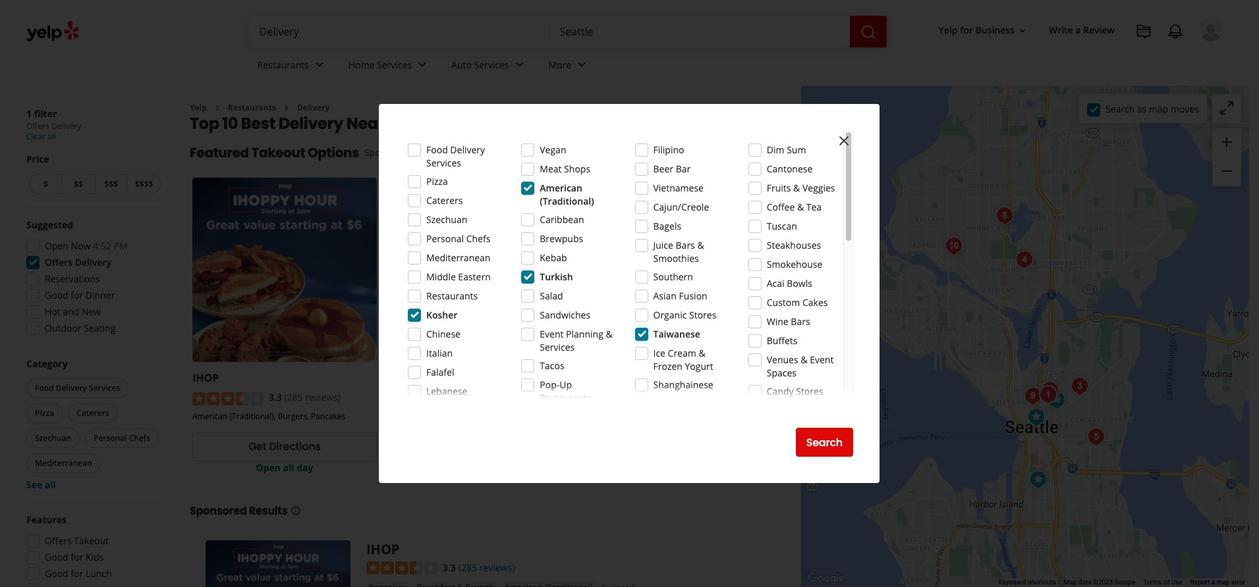 Task type: describe. For each thing, give the bounding box(es) containing it.
close image
[[836, 133, 852, 149]]

good for dinner
[[45, 289, 115, 302]]

for for business
[[960, 24, 973, 37]]

all inside 1 filter offers delivery clear all
[[47, 131, 56, 142]]

lebanese
[[426, 386, 468, 398]]

(285 reviews)
[[459, 562, 515, 574]]

16 chevron right v2 image for restaurants
[[212, 103, 223, 113]]

open for open now 4:52 pm
[[45, 240, 68, 252]]

good for kids
[[45, 552, 104, 564]]

category
[[26, 358, 68, 370]]

1
[[26, 107, 32, 120]]

szechuan button
[[26, 429, 80, 449]]

all for open all day
[[283, 462, 294, 474]]

featured takeout options
[[190, 144, 359, 162]]

starbucks image
[[1023, 404, 1050, 431]]

$ button
[[29, 174, 62, 194]]

candy stores
[[767, 386, 824, 398]]

reviews inside pizza hut 44 reviews
[[398, 392, 426, 403]]

candy
[[767, 386, 794, 398]]

get directions
[[248, 440, 321, 455]]

auto services link
[[441, 47, 538, 86]]

coffee
[[767, 201, 795, 214]]

business categories element
[[247, 47, 1223, 86]]

smoothies
[[653, 252, 699, 265]]

write a review
[[1049, 24, 1115, 37]]

hot
[[45, 306, 60, 318]]

options
[[308, 144, 359, 162]]

food delivery services button
[[26, 379, 129, 399]]

fruits
[[767, 182, 791, 194]]

google image
[[805, 571, 848, 588]]

services inside "event planning & services"
[[540, 341, 575, 354]]

pizza inside search dialog
[[426, 175, 448, 188]]

ice
[[653, 347, 666, 360]]

clear
[[26, 131, 45, 142]]

delivery inside food delivery services
[[450, 144, 485, 156]]

group containing suggested
[[22, 219, 163, 339]]

for for lunch
[[71, 568, 83, 581]]

16 chevron down v2 image
[[1018, 25, 1028, 36]]

venues
[[767, 354, 799, 366]]

pelicana chicken image
[[1039, 378, 1065, 404]]

$$$
[[105, 179, 118, 190]]

map data ©2023 google
[[1064, 579, 1136, 587]]

ihop image
[[1044, 387, 1070, 414]]

home
[[348, 58, 375, 71]]

eastern
[[458, 271, 491, 283]]

0 vertical spatial (285
[[284, 392, 303, 404]]

features
[[26, 514, 67, 527]]

yelp for business
[[939, 24, 1015, 37]]

24 chevron down v2 image for more
[[574, 57, 590, 73]]

featured
[[190, 144, 249, 162]]

bagels
[[653, 220, 682, 233]]

personal chefs button
[[85, 429, 159, 449]]

personal inside search dialog
[[426, 233, 464, 245]]

american for american (traditional), burgers, pancakes
[[192, 411, 227, 422]]

pizza inside pizza hut 44 reviews
[[387, 371, 414, 386]]

salad
[[540, 290, 563, 302]]

user actions element
[[928, 16, 1242, 98]]

offers for offers takeout
[[45, 535, 72, 548]]

middle eastern
[[426, 271, 491, 283]]

acai
[[767, 277, 785, 290]]

bars for wine
[[791, 316, 810, 328]]

good for good for lunch
[[45, 568, 68, 581]]

sodam chicken - capitol hill image
[[1067, 373, 1093, 400]]

good for good for kids
[[45, 552, 68, 564]]

3.3 (285 reviews)
[[269, 392, 341, 404]]

wine
[[767, 316, 789, 328]]

business
[[976, 24, 1015, 37]]

kebab
[[540, 252, 567, 264]]

0 horizontal spatial 3.3 star rating image
[[192, 393, 264, 406]]

open now 4:52 pm
[[45, 240, 128, 252]]

home services
[[348, 58, 412, 71]]

& left tea
[[797, 201, 804, 214]]

meat
[[540, 163, 562, 175]]

chefs inside search dialog
[[466, 233, 491, 245]]

map for moves
[[1149, 102, 1169, 115]]

custom
[[767, 297, 800, 309]]

use
[[1172, 579, 1183, 587]]

hot mama's pizza image
[[1037, 377, 1064, 404]]

venues & event spaces
[[767, 354, 834, 380]]

all for see all
[[45, 479, 56, 492]]

taiwanese
[[653, 328, 700, 341]]

report a map error link
[[1191, 579, 1246, 587]]

wine bars
[[767, 316, 810, 328]]

yelp link
[[190, 102, 207, 113]]

ice cream & frozen yogurt
[[653, 347, 714, 373]]

expand map image
[[1219, 100, 1235, 116]]

search image
[[860, 24, 876, 40]]

search for search
[[806, 435, 843, 450]]

food delivery services inside search dialog
[[426, 144, 485, 169]]

3.3 for 3.3 (285 reviews)
[[269, 392, 282, 404]]

pizza hut link
[[387, 371, 436, 386]]

good for lunch
[[45, 568, 112, 581]]

delivery link
[[297, 102, 330, 113]]

4:52
[[93, 240, 111, 252]]

food inside food delivery services button
[[35, 383, 54, 394]]

juice bars & smoothies
[[653, 239, 704, 265]]

best
[[241, 113, 275, 135]]

delivery inside 1 filter offers delivery clear all
[[51, 121, 81, 132]]

bars for juice
[[676, 239, 695, 252]]

top 10 best delivery near seattle, washington
[[190, 113, 548, 135]]

0 vertical spatial ihop link
[[192, 371, 219, 386]]

personal inside button
[[94, 433, 127, 444]]

restaurants down up
[[540, 392, 591, 405]]

keyboard shortcuts
[[999, 579, 1056, 587]]

szechuan inside button
[[35, 433, 71, 444]]

projects image
[[1136, 24, 1152, 40]]

delivery inside food delivery services button
[[56, 383, 87, 394]]

bongos image
[[992, 203, 1018, 229]]

$$
[[74, 179, 83, 190]]

caterers inside search dialog
[[426, 194, 463, 207]]

1 vertical spatial ihop link
[[366, 541, 400, 559]]

near
[[346, 113, 385, 135]]

price group
[[26, 153, 163, 197]]

get directions link
[[192, 433, 377, 462]]

bowls
[[787, 277, 813, 290]]

group containing features
[[22, 514, 163, 588]]

restaurants inside business categories element
[[257, 58, 309, 71]]

3.3 for 3.3
[[443, 562, 456, 574]]

1 filter offers delivery clear all
[[26, 107, 81, 142]]

fruits & veggies
[[767, 182, 835, 194]]

lunch
[[86, 568, 112, 581]]

zoom out image
[[1219, 164, 1235, 179]]

restaurants down middle eastern
[[426, 290, 478, 302]]

$$$$ button
[[127, 174, 161, 194]]

reservations
[[45, 273, 100, 285]]

44
[[387, 392, 396, 403]]

©2023
[[1093, 579, 1113, 587]]

stores for organic stores
[[689, 309, 717, 322]]

0 horizontal spatial reviews)
[[305, 392, 341, 404]]

vegan
[[540, 144, 566, 156]]

and
[[63, 306, 79, 318]]

sponsored for sponsored
[[364, 147, 412, 159]]

juice
[[653, 239, 673, 252]]

3.3 link
[[443, 561, 456, 575]]

burgers,
[[278, 411, 309, 422]]

of
[[1164, 579, 1170, 587]]

1 horizontal spatial 3.3 star rating image
[[366, 562, 438, 576]]

taco bell image
[[1025, 467, 1052, 493]]

chefs inside button
[[129, 433, 150, 444]]

fusion
[[679, 290, 708, 302]]

& inside venues & event spaces
[[801, 354, 808, 366]]

event inside "event planning & services"
[[540, 328, 564, 341]]



Task type: locate. For each thing, give the bounding box(es) containing it.
& up yogurt
[[699, 347, 706, 360]]

0 vertical spatial stores
[[689, 309, 717, 322]]

search left the as
[[1106, 102, 1135, 115]]

personal chefs up middle eastern
[[426, 233, 491, 245]]

3.3 star rating image left 3.3 link
[[366, 562, 438, 576]]

map
[[1149, 102, 1169, 115], [1217, 579, 1230, 587]]

0 horizontal spatial bars
[[676, 239, 695, 252]]

sponsored
[[364, 147, 412, 159], [190, 504, 247, 519]]

stores down fusion at the right of the page
[[689, 309, 717, 322]]

dim sum
[[767, 144, 806, 156]]

16 chevron right v2 image
[[212, 103, 223, 113], [281, 103, 292, 113]]

cantonese
[[767, 163, 813, 175]]

& inside juice bars & smoothies
[[698, 239, 704, 252]]

1 horizontal spatial a
[[1212, 579, 1215, 587]]

shanghainese
[[653, 379, 714, 391]]

0 horizontal spatial ihop
[[192, 371, 219, 386]]

0 vertical spatial personal chefs
[[426, 233, 491, 245]]

2 vertical spatial pizza
[[35, 408, 54, 419]]

1 horizontal spatial open
[[256, 462, 281, 474]]

restaurants right top
[[228, 102, 276, 113]]

0 horizontal spatial personal
[[94, 433, 127, 444]]

clear all link
[[26, 131, 56, 142]]

brewpubs
[[540, 233, 583, 245]]

1 vertical spatial sponsored
[[190, 504, 247, 519]]

services inside 'link'
[[474, 58, 509, 71]]

falafel
[[426, 366, 454, 379]]

24 chevron down v2 image
[[312, 57, 327, 73], [415, 57, 430, 73], [574, 57, 590, 73]]

3 24 chevron down v2 image from the left
[[574, 57, 590, 73]]

0 vertical spatial bars
[[676, 239, 695, 252]]

3.3 up american (traditional), burgers, pancakes
[[269, 392, 282, 404]]

personal
[[426, 233, 464, 245], [94, 433, 127, 444]]

american left (traditional),
[[192, 411, 227, 422]]

sponsored results
[[190, 504, 288, 519]]

& right planning
[[606, 328, 613, 341]]

search for search as map moves
[[1106, 102, 1135, 115]]

reviews) up the pancakes in the left bottom of the page
[[305, 392, 341, 404]]

reckless noodle house image
[[1083, 424, 1110, 450]]

0 horizontal spatial 3.3
[[269, 392, 282, 404]]

1 horizontal spatial ihop
[[366, 541, 400, 559]]

beer bar
[[653, 163, 691, 175]]

1 16 chevron right v2 image from the left
[[212, 103, 223, 113]]

2 16 chevron right v2 image from the left
[[281, 103, 292, 113]]

16 chevron right v2 image left delivery link
[[281, 103, 292, 113]]

offers for offers delivery
[[45, 256, 73, 269]]

1 horizontal spatial szechuan
[[426, 214, 467, 226]]

a for report
[[1212, 579, 1215, 587]]

szechuan down the pizza button
[[35, 433, 71, 444]]

0 vertical spatial event
[[540, 328, 564, 341]]

szechuan up the middle
[[426, 214, 467, 226]]

1 vertical spatial mediterranean
[[35, 458, 92, 469]]

see all
[[26, 479, 56, 492]]

all left day
[[283, 462, 294, 474]]

mediterranean down szechuan button
[[35, 458, 92, 469]]

meat shops
[[540, 163, 591, 175]]

map
[[1064, 579, 1077, 587]]

american inside american (traditional)
[[540, 182, 582, 194]]

good for good for dinner
[[45, 289, 68, 302]]

steakhouses
[[767, 239, 821, 252]]

1 reviews from the left
[[398, 392, 426, 403]]

see
[[26, 479, 42, 492]]

services inside food delivery services
[[426, 157, 461, 169]]

16 info v2 image
[[415, 148, 425, 158], [290, 506, 301, 516]]

stores down venues & event spaces
[[796, 386, 824, 398]]

yelp for yelp for business
[[939, 24, 958, 37]]

as
[[1137, 102, 1147, 115]]

16 chevron right v2 image right yelp link
[[212, 103, 223, 113]]

seating
[[84, 322, 116, 335]]

write a review link
[[1044, 19, 1120, 42]]

offers down filter
[[26, 121, 49, 132]]

0 horizontal spatial map
[[1149, 102, 1169, 115]]

yelp left business
[[939, 24, 958, 37]]

all
[[47, 131, 56, 142], [283, 462, 294, 474], [45, 479, 56, 492]]

restaurants link up delivery link
[[247, 47, 338, 86]]

asian
[[653, 290, 677, 302]]

pizza up szechuan button
[[35, 408, 54, 419]]

for down the good for kids
[[71, 568, 83, 581]]

0 vertical spatial food delivery services
[[426, 144, 485, 169]]

1 vertical spatial 16 info v2 image
[[290, 506, 301, 516]]

1 horizontal spatial reviews
[[593, 392, 621, 403]]

get
[[248, 440, 267, 455]]

2 good from the top
[[45, 552, 68, 564]]

middle
[[426, 271, 456, 283]]

organic stores
[[653, 309, 717, 322]]

(285 right 3.3 link
[[459, 562, 477, 574]]

event
[[540, 328, 564, 341], [810, 354, 834, 366]]

0 vertical spatial a
[[1076, 24, 1081, 37]]

24 chevron down v2 image left home
[[312, 57, 327, 73]]

0 horizontal spatial 24 chevron down v2 image
[[312, 57, 327, 73]]

pizza hut 44 reviews
[[387, 371, 436, 403]]

offers takeout
[[45, 535, 109, 548]]

sponsored for sponsored results
[[190, 504, 247, 519]]

16 info v2 image right the results
[[290, 506, 301, 516]]

a for write
[[1076, 24, 1081, 37]]

None search field
[[249, 16, 889, 47]]

0 vertical spatial food
[[426, 144, 448, 156]]

bars up smoothies
[[676, 239, 695, 252]]

group
[[1213, 129, 1242, 187], [22, 219, 163, 339], [24, 358, 163, 492], [22, 514, 163, 588]]

1 horizontal spatial food delivery services
[[426, 144, 485, 169]]

yelp for yelp link
[[190, 102, 207, 113]]

personal chefs inside search dialog
[[426, 233, 491, 245]]

24 chevron down v2 image inside restaurants link
[[312, 57, 327, 73]]

food delivery services down seattle,
[[426, 144, 485, 169]]

more link
[[538, 47, 601, 86]]

10
[[222, 113, 238, 135]]

1 horizontal spatial pizza
[[387, 371, 414, 386]]

food down category
[[35, 383, 54, 394]]

caterers button
[[68, 404, 118, 424]]

sponsored left the results
[[190, 504, 247, 519]]

for down offers takeout
[[71, 552, 83, 564]]

top
[[190, 113, 219, 135]]

24 chevron down v2 image for restaurants
[[312, 57, 327, 73]]

kosher
[[426, 309, 458, 322]]

review
[[1084, 24, 1115, 37]]

24 chevron down v2 image inside more link
[[574, 57, 590, 73]]

& right "fruits"
[[794, 182, 800, 194]]

map right the as
[[1149, 102, 1169, 115]]

pancakes
[[311, 411, 345, 422]]

0 vertical spatial personal
[[426, 233, 464, 245]]

good down offers takeout
[[45, 552, 68, 564]]

tacos
[[540, 360, 565, 372]]

1 horizontal spatial event
[[810, 354, 834, 366]]

serious pie ballard image
[[941, 233, 967, 259]]

offers up the good for kids
[[45, 535, 72, 548]]

chinese
[[426, 328, 461, 341]]

outdoor
[[45, 322, 81, 335]]

0 horizontal spatial search
[[806, 435, 843, 450]]

all right see
[[45, 479, 56, 492]]

takeout
[[251, 144, 305, 162], [74, 535, 109, 548]]

search dialog
[[0, 0, 1259, 588]]

2 vertical spatial good
[[45, 568, 68, 581]]

0 horizontal spatial sponsored
[[190, 504, 247, 519]]

all right 'clear'
[[47, 131, 56, 142]]

1 horizontal spatial stores
[[796, 386, 824, 398]]

reviews) right 3.3 link
[[480, 562, 515, 574]]

turkish
[[540, 271, 573, 283]]

0 horizontal spatial yelp
[[190, 102, 207, 113]]

acai bowls
[[767, 277, 813, 290]]

american up (traditional)
[[540, 182, 582, 194]]

bars
[[676, 239, 695, 252], [791, 316, 810, 328]]

0 vertical spatial 16 info v2 image
[[415, 148, 425, 158]]

1 vertical spatial bars
[[791, 316, 810, 328]]

2 24 chevron down v2 image from the left
[[415, 57, 430, 73]]

personal down caterers button
[[94, 433, 127, 444]]

0 horizontal spatial event
[[540, 328, 564, 341]]

event right venues
[[810, 354, 834, 366]]

1 vertical spatial ihop
[[366, 541, 400, 559]]

0 horizontal spatial food
[[35, 383, 54, 394]]

search button
[[796, 428, 853, 457]]

search inside button
[[806, 435, 843, 450]]

1 horizontal spatial reviews)
[[480, 562, 515, 574]]

dinner
[[86, 289, 115, 302]]

tea
[[806, 201, 822, 214]]

0 horizontal spatial takeout
[[74, 535, 109, 548]]

& inside "event planning & services"
[[606, 328, 613, 341]]

caterers inside caterers button
[[77, 408, 109, 419]]

for for kids
[[71, 552, 83, 564]]

3 good from the top
[[45, 568, 68, 581]]

services right home
[[377, 58, 412, 71]]

directions
[[269, 440, 321, 455]]

24 chevron down v2 image for home services
[[415, 57, 430, 73]]

map left error
[[1217, 579, 1230, 587]]

good down the good for kids
[[45, 568, 68, 581]]

takeout down the best
[[251, 144, 305, 162]]

dough zone - seattle downtown pine st. image
[[1020, 383, 1047, 410]]

coffee & tea
[[767, 201, 822, 214]]

pizza up 44
[[387, 371, 414, 386]]

mediterranean inside search dialog
[[426, 252, 491, 264]]

personal up the middle
[[426, 233, 464, 245]]

food delivery services up caterers button
[[35, 383, 120, 394]]

services left 24 chevron down v2 icon
[[474, 58, 509, 71]]

sponsored down top 10 best delivery near seattle, washington
[[364, 147, 412, 159]]

0 horizontal spatial open
[[45, 240, 68, 252]]

restaurants link right top
[[228, 102, 276, 113]]

1 vertical spatial reviews)
[[480, 562, 515, 574]]

1 vertical spatial 3.3
[[443, 562, 456, 574]]

2 vertical spatial all
[[45, 479, 56, 492]]

1 horizontal spatial 24 chevron down v2 image
[[415, 57, 430, 73]]

1 horizontal spatial 16 info v2 image
[[415, 148, 425, 158]]

0 vertical spatial 3.3
[[269, 392, 282, 404]]

keyboard
[[999, 579, 1027, 587]]

1 vertical spatial event
[[810, 354, 834, 366]]

custom cakes
[[767, 297, 828, 309]]

3.3 star rating image up (traditional),
[[192, 393, 264, 406]]

3.3
[[269, 392, 282, 404], [443, 562, 456, 574]]

planning
[[566, 328, 604, 341]]

1 horizontal spatial food
[[426, 144, 448, 156]]

1 horizontal spatial ihop link
[[366, 541, 400, 559]]

american (traditional)
[[540, 182, 594, 208]]

1 horizontal spatial sponsored
[[364, 147, 412, 159]]

personal chefs down caterers button
[[94, 433, 150, 444]]

takeout up kids
[[74, 535, 109, 548]]

offers inside 1 filter offers delivery clear all
[[26, 121, 49, 132]]

buffets
[[767, 335, 798, 347]]

0 vertical spatial search
[[1106, 102, 1135, 115]]

a right 'write'
[[1076, 24, 1081, 37]]

yelp left 10
[[190, 102, 207, 113]]

1 horizontal spatial bars
[[791, 316, 810, 328]]

yelp for business button
[[934, 19, 1033, 42]]

report
[[1191, 579, 1210, 587]]

3.3 star rating image
[[192, 393, 264, 406], [366, 562, 438, 576]]

1 horizontal spatial personal
[[426, 233, 464, 245]]

new
[[82, 306, 101, 318]]

pizza button
[[26, 404, 63, 424]]

1 vertical spatial food
[[35, 383, 54, 394]]

for for dinner
[[71, 289, 83, 302]]

(traditional)
[[540, 195, 594, 208]]

cream
[[668, 347, 696, 360]]

frozen
[[653, 360, 683, 373]]

filipino
[[653, 144, 684, 156]]

0 vertical spatial map
[[1149, 102, 1169, 115]]

0 horizontal spatial personal chefs
[[94, 433, 150, 444]]

24 chevron down v2 image
[[512, 57, 528, 73]]

0 horizontal spatial ihop link
[[192, 371, 219, 386]]

services up tacos
[[540, 341, 575, 354]]

1 horizontal spatial caterers
[[426, 194, 463, 207]]

1 vertical spatial american
[[192, 411, 227, 422]]

zoom in image
[[1219, 134, 1235, 150]]

szechuan inside search dialog
[[426, 214, 467, 226]]

mediterranean up middle eastern
[[426, 252, 491, 264]]

food delivery services inside button
[[35, 383, 120, 394]]

0 vertical spatial american
[[540, 182, 582, 194]]

biang biang noodles image
[[1035, 382, 1062, 408]]

16 info v2 image down seattle,
[[415, 148, 425, 158]]

0 vertical spatial restaurants link
[[247, 47, 338, 86]]

takeout for offers
[[74, 535, 109, 548]]

1 vertical spatial 3.3 star rating image
[[366, 562, 438, 576]]

0 vertical spatial pizza
[[426, 175, 448, 188]]

mediterranean inside button
[[35, 458, 92, 469]]

1 vertical spatial personal chefs
[[94, 433, 150, 444]]

0 horizontal spatial szechuan
[[35, 433, 71, 444]]

services up caterers button
[[89, 383, 120, 394]]

open
[[45, 240, 68, 252], [256, 462, 281, 474]]

1 vertical spatial yelp
[[190, 102, 207, 113]]

1 horizontal spatial map
[[1217, 579, 1230, 587]]

1 horizontal spatial search
[[1106, 102, 1135, 115]]

reviews down 'pizza hut' link
[[398, 392, 426, 403]]

stores for candy stores
[[796, 386, 824, 398]]

bars down "custom cakes"
[[791, 316, 810, 328]]

1 vertical spatial personal
[[94, 433, 127, 444]]

& right venues
[[801, 354, 808, 366]]

2 horizontal spatial pizza
[[426, 175, 448, 188]]

now
[[71, 240, 91, 252]]

0 horizontal spatial american
[[192, 411, 227, 422]]

event inside venues & event spaces
[[810, 354, 834, 366]]

auto
[[451, 58, 472, 71]]

pop-up restaurants
[[540, 379, 591, 405]]

personal chefs inside button
[[94, 433, 150, 444]]

data
[[1079, 579, 1092, 587]]

0 vertical spatial sponsored
[[364, 147, 412, 159]]

open down the get
[[256, 462, 281, 474]]

good
[[45, 289, 68, 302], [45, 552, 68, 564], [45, 568, 68, 581]]

hot and new
[[45, 306, 101, 318]]

1 vertical spatial food delivery services
[[35, 383, 120, 394]]

& up smoothies
[[698, 239, 704, 252]]

3.3 left (285 reviews) on the bottom left of the page
[[443, 562, 456, 574]]

search down candy stores
[[806, 435, 843, 450]]

1 vertical spatial all
[[283, 462, 294, 474]]

services inside button
[[89, 383, 120, 394]]

good up hot
[[45, 289, 68, 302]]

restaurants
[[257, 58, 309, 71], [228, 102, 276, 113], [426, 290, 478, 302], [540, 392, 591, 405]]

map for error
[[1217, 579, 1230, 587]]

& inside ice cream & frozen yogurt
[[699, 347, 706, 360]]

bar
[[676, 163, 691, 175]]

terms
[[1144, 579, 1162, 587]]

takeout inside group
[[74, 535, 109, 548]]

pizza down seattle,
[[426, 175, 448, 188]]

0 horizontal spatial 16 chevron right v2 image
[[212, 103, 223, 113]]

0 vertical spatial chefs
[[466, 233, 491, 245]]

sum
[[787, 144, 806, 156]]

food down seattle,
[[426, 144, 448, 156]]

restaurants up delivery link
[[257, 58, 309, 71]]

open for open all day
[[256, 462, 281, 474]]

pop-
[[540, 379, 560, 391]]

seattle,
[[388, 113, 448, 135]]

24 chevron down v2 image left the auto
[[415, 57, 430, 73]]

food inside food delivery services
[[426, 144, 448, 156]]

offers up reservations
[[45, 256, 73, 269]]

0 horizontal spatial a
[[1076, 24, 1081, 37]]

1 horizontal spatial (285
[[459, 562, 477, 574]]

reviews right 48
[[593, 392, 621, 403]]

for
[[960, 24, 973, 37], [71, 289, 83, 302], [71, 552, 83, 564], [71, 568, 83, 581]]

0 horizontal spatial pizza
[[35, 408, 54, 419]]

1 vertical spatial a
[[1212, 579, 1215, 587]]

(285 up burgers,
[[284, 392, 303, 404]]

24 chevron down v2 image inside home services link
[[415, 57, 430, 73]]

0 vertical spatial offers
[[26, 121, 49, 132]]

event down sandwiches
[[540, 328, 564, 341]]

group containing category
[[24, 358, 163, 492]]

a right report
[[1212, 579, 1215, 587]]

(285 inside (285 reviews) link
[[459, 562, 477, 574]]

map region
[[674, 6, 1259, 588]]

keyboard shortcuts button
[[999, 579, 1056, 588]]

smokehouse
[[767, 258, 823, 271]]

1 vertical spatial caterers
[[77, 408, 109, 419]]

for up hot and new
[[71, 289, 83, 302]]

0 horizontal spatial food delivery services
[[35, 383, 120, 394]]

0 horizontal spatial (285
[[284, 392, 303, 404]]

error
[[1232, 579, 1246, 587]]

1 good from the top
[[45, 289, 68, 302]]

1 vertical spatial restaurants link
[[228, 102, 276, 113]]

0 vertical spatial open
[[45, 240, 68, 252]]

takeout for featured
[[251, 144, 305, 162]]

services down seattle,
[[426, 157, 461, 169]]

0 vertical spatial caterers
[[426, 194, 463, 207]]

1 horizontal spatial personal chefs
[[426, 233, 491, 245]]

1 vertical spatial map
[[1217, 579, 1230, 587]]

bars inside juice bars & smoothies
[[676, 239, 695, 252]]

dumpling the noodle image
[[1012, 247, 1038, 273]]

2 vertical spatial offers
[[45, 535, 72, 548]]

16 chevron right v2 image for delivery
[[281, 103, 292, 113]]

1 24 chevron down v2 image from the left
[[312, 57, 327, 73]]

0 horizontal spatial 16 info v2 image
[[290, 506, 301, 516]]

0 vertical spatial reviews)
[[305, 392, 341, 404]]

2 reviews from the left
[[593, 392, 621, 403]]

pizza inside button
[[35, 408, 54, 419]]

american for american (traditional)
[[540, 182, 582, 194]]

48
[[582, 392, 591, 403]]

0 horizontal spatial reviews
[[398, 392, 426, 403]]

1 horizontal spatial american
[[540, 182, 582, 194]]

yelp inside button
[[939, 24, 958, 37]]

for inside button
[[960, 24, 973, 37]]

notifications image
[[1168, 24, 1184, 40]]

0 horizontal spatial chefs
[[129, 433, 150, 444]]

search
[[1106, 102, 1135, 115], [806, 435, 843, 450]]

for left business
[[960, 24, 973, 37]]

suggested
[[26, 219, 73, 231]]

1 horizontal spatial 16 chevron right v2 image
[[281, 103, 292, 113]]

offers
[[26, 121, 49, 132], [45, 256, 73, 269], [45, 535, 72, 548]]

0 vertical spatial szechuan
[[426, 214, 467, 226]]

24 chevron down v2 image right more
[[574, 57, 590, 73]]

open down suggested on the top of the page
[[45, 240, 68, 252]]



Task type: vqa. For each thing, say whether or not it's contained in the screenshot.
food delivery services
yes



